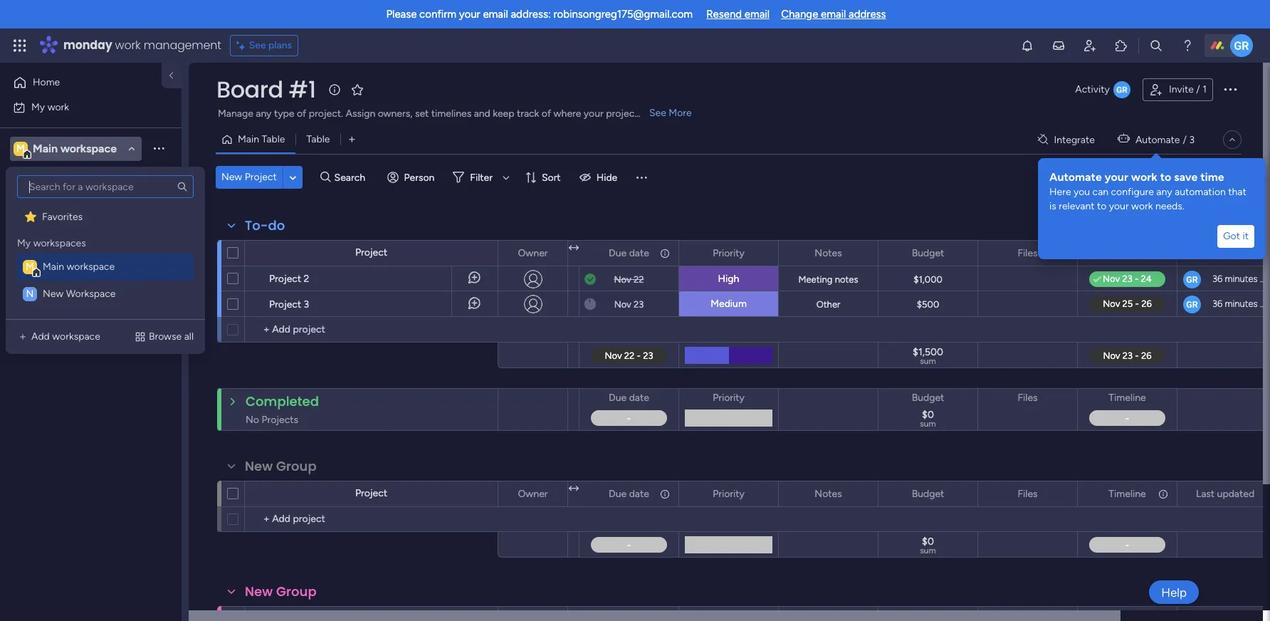 Task type: describe. For each thing, give the bounding box(es) containing it.
search everything image
[[1150, 38, 1164, 53]]

project
[[606, 108, 639, 120]]

$1,500 sum
[[913, 346, 944, 366]]

m for workspace icon related to the main workspace element
[[26, 261, 34, 273]]

see more
[[650, 107, 692, 119]]

owner for second owner field from the bottom of the page
[[518, 247, 548, 259]]

automate for /
[[1136, 134, 1181, 146]]

2 v2 expand column image from the top
[[569, 483, 579, 495]]

table button
[[296, 128, 341, 151]]

1 budget field from the top
[[909, 245, 949, 261]]

project.
[[309, 108, 343, 120]]

1 notes field from the top
[[812, 245, 846, 261]]

1 minutes from the top
[[1226, 274, 1259, 284]]

1 owner field from the top
[[515, 245, 552, 261]]

home
[[33, 76, 60, 88]]

you
[[1074, 186, 1091, 198]]

completed
[[246, 393, 319, 410]]

notes
[[835, 274, 859, 285]]

$0 inside $0 sum
[[923, 536, 935, 548]]

none search field inside list box
[[17, 175, 194, 198]]

other
[[817, 299, 841, 310]]

last for do
[[1197, 247, 1216, 259]]

main for main table button
[[238, 133, 259, 145]]

new project
[[222, 171, 277, 183]]

help button
[[1150, 581, 1200, 604]]

person
[[404, 171, 435, 183]]

2 files from the top
[[1018, 392, 1038, 404]]

medium
[[711, 298, 747, 310]]

email for resend email
[[745, 8, 770, 21]]

monday work management
[[63, 37, 221, 53]]

$500
[[917, 299, 940, 310]]

collapse board header image
[[1228, 134, 1239, 145]]

3 priority field from the top
[[710, 486, 749, 502]]

0 vertical spatial to
[[1161, 170, 1172, 184]]

last updated field for new group
[[1193, 486, 1259, 502]]

hide
[[597, 171, 618, 183]]

set
[[415, 108, 429, 120]]

robinsongreg175@gmail.com
[[554, 8, 693, 21]]

main table button
[[216, 128, 296, 151]]

is
[[1050, 200, 1057, 212]]

confirm
[[420, 8, 457, 21]]

2 budget field from the top
[[909, 390, 949, 406]]

select product image
[[13, 38, 27, 53]]

sum for $0
[[921, 546, 937, 556]]

resend email link
[[707, 8, 770, 21]]

change email address link
[[782, 8, 887, 21]]

1 timeline field from the top
[[1106, 245, 1150, 261]]

board #1 list box
[[0, 197, 182, 416]]

add workspace
[[31, 331, 100, 343]]

stands.
[[641, 108, 673, 120]]

resend
[[707, 8, 742, 21]]

email for change email address
[[821, 8, 847, 21]]

help image
[[1181, 38, 1195, 53]]

sort button
[[519, 166, 570, 189]]

2
[[304, 273, 310, 285]]

last updated field for to-do
[[1193, 245, 1259, 261]]

n
[[26, 288, 34, 300]]

board inside board #1 list box
[[33, 206, 60, 218]]

timelines
[[432, 108, 472, 120]]

$1,000
[[914, 274, 943, 285]]

keep
[[493, 108, 515, 120]]

1 budget from the top
[[912, 247, 945, 259]]

my workspaces row
[[17, 231, 86, 251]]

nov for nov 22
[[615, 274, 632, 285]]

2 of from the left
[[542, 108, 552, 120]]

automate / 3
[[1136, 134, 1195, 146]]

your down configure
[[1110, 200, 1130, 212]]

main workspace for workspace icon inside the "element"
[[33, 141, 117, 155]]

1 new group field from the top
[[242, 457, 320, 476]]

owners,
[[378, 108, 413, 120]]

workspace for the main workspace element
[[67, 261, 115, 273]]

see for see more
[[650, 107, 667, 119]]

due date for first due date field from the bottom of the page
[[609, 488, 650, 500]]

2 minutes from the top
[[1226, 299, 1259, 309]]

workspace options image
[[152, 141, 166, 155]]

notifications image
[[1021, 38, 1035, 53]]

timeline for 2nd timeline field
[[1110, 392, 1147, 404]]

meeting notes
[[799, 274, 859, 285]]

management
[[144, 37, 221, 53]]

your right the 'where'
[[584, 108, 604, 120]]

0 horizontal spatial any
[[256, 108, 272, 120]]

here
[[1050, 186, 1072, 198]]

my work
[[31, 101, 69, 113]]

last updated for group
[[1197, 488, 1255, 500]]

1 vertical spatial 3
[[304, 299, 309, 311]]

address:
[[511, 8, 551, 21]]

any inside automate your work to save time here you can configure any automation that is relevant to your work needs.
[[1157, 186, 1173, 198]]

1 group from the top
[[276, 457, 317, 475]]

3 v2 ellipsis image from the left
[[958, 607, 968, 621]]

2 budget from the top
[[912, 392, 945, 404]]

all
[[184, 331, 194, 343]]

menu image
[[635, 170, 649, 185]]

workspace selection element
[[14, 140, 119, 159]]

new project button
[[216, 166, 283, 189]]

to-
[[245, 217, 268, 234]]

automation
[[1176, 186, 1227, 198]]

resend email
[[707, 8, 770, 21]]

1 of from the left
[[297, 108, 307, 120]]

angle down image
[[290, 172, 297, 183]]

got it
[[1224, 230, 1250, 242]]

monday
[[63, 37, 112, 53]]

service icon image for add workspace
[[17, 331, 28, 343]]

apps image
[[1115, 38, 1129, 53]]

address
[[849, 8, 887, 21]]

plans
[[269, 39, 292, 51]]

1 due date field from the top
[[606, 245, 653, 261]]

to-do
[[245, 217, 285, 234]]

please
[[386, 8, 417, 21]]

more
[[669, 107, 692, 119]]

22
[[634, 274, 644, 285]]

work inside button
[[47, 101, 69, 113]]

browse all
[[149, 331, 194, 343]]

nov 22
[[615, 274, 644, 285]]

new workspace
[[43, 288, 116, 300]]

activity button
[[1070, 78, 1138, 101]]

1 priority from the top
[[713, 247, 745, 259]]

show board description image
[[326, 83, 343, 97]]

3 files from the top
[[1018, 488, 1038, 500]]

needs.
[[1156, 200, 1185, 212]]

1 files from the top
[[1018, 247, 1038, 259]]

$0 inside budget $0 sum
[[923, 409, 935, 421]]

browse all button
[[129, 326, 199, 348]]

add to favorites image
[[350, 82, 365, 97]]

please confirm your email address: robinsongreg175@gmail.com
[[386, 8, 693, 21]]

add
[[31, 331, 50, 343]]

v2 star 2 image
[[25, 210, 36, 223]]

updated for to-do
[[1218, 247, 1255, 259]]

4 v2 ellipsis image from the left
[[1254, 607, 1264, 621]]

3 budget field from the top
[[909, 486, 949, 502]]

service icon image for browse all
[[135, 331, 146, 343]]

where
[[554, 108, 582, 120]]

workspaces
[[33, 237, 86, 249]]

activity
[[1076, 83, 1111, 95]]

invite / 1 button
[[1143, 78, 1214, 101]]

meeting
[[799, 274, 833, 285]]

nov for nov 23
[[615, 299, 632, 310]]

workspace image
[[23, 287, 37, 301]]

timeline for first timeline field from the top
[[1110, 247, 1147, 259]]

v2 done deadline image
[[585, 273, 596, 286]]

invite / 1
[[1170, 83, 1208, 95]]

1 36 minutes ago from the top
[[1213, 274, 1271, 284]]

1 + add project text field from the top
[[252, 321, 492, 338]]

budget $0 sum
[[912, 392, 945, 429]]

1 36 from the top
[[1213, 274, 1223, 284]]

dapulse checkmark sign image
[[1094, 271, 1102, 289]]

invite
[[1170, 83, 1195, 95]]

and
[[474, 108, 491, 120]]

new inside button
[[222, 171, 242, 183]]

manage any type of project. assign owners, set timelines and keep track of where your project stands.
[[218, 108, 673, 120]]

my workspaces
[[17, 237, 86, 249]]

Search in workspace field
[[30, 171, 119, 187]]

home button
[[9, 71, 153, 94]]

new workspace element
[[17, 281, 194, 308]]

help
[[1162, 585, 1188, 600]]

work down configure
[[1132, 200, 1154, 212]]

nov 23
[[615, 299, 644, 310]]

workspace image for the main workspace element
[[23, 260, 37, 274]]

2 36 from the top
[[1213, 299, 1223, 309]]

that
[[1229, 186, 1247, 198]]

project inside button
[[245, 171, 277, 183]]



Task type: locate. For each thing, give the bounding box(es) containing it.
configure
[[1112, 186, 1155, 198]]

hide button
[[574, 166, 626, 189]]

1 vertical spatial workspace
[[67, 261, 115, 273]]

Files field
[[1015, 245, 1042, 261], [1015, 390, 1042, 406], [1015, 486, 1042, 502]]

2 ago from the top
[[1261, 299, 1271, 309]]

1 horizontal spatial board #1
[[217, 73, 316, 105]]

budget up $0 sum
[[912, 488, 945, 500]]

1 nov from the top
[[615, 274, 632, 285]]

workspace inside 'button'
[[52, 331, 100, 343]]

any left type
[[256, 108, 272, 120]]

2 vertical spatial files
[[1018, 488, 1038, 500]]

last for group
[[1197, 488, 1216, 500]]

2 priority field from the top
[[710, 390, 749, 406]]

0 vertical spatial workspace
[[60, 141, 117, 155]]

1 last from the top
[[1197, 247, 1216, 259]]

inbox image
[[1052, 38, 1067, 53]]

last updated right column information image
[[1197, 488, 1255, 500]]

minutes
[[1226, 274, 1259, 284], [1226, 299, 1259, 309]]

1 vertical spatial 36
[[1213, 299, 1223, 309]]

1 vertical spatial my
[[17, 237, 31, 249]]

updated
[[1218, 247, 1255, 259], [1218, 488, 1255, 500]]

list box
[[14, 175, 197, 308]]

main workspace inside the main workspace element
[[43, 261, 115, 273]]

workspace inside tree grid
[[67, 261, 115, 273]]

dapulse integrations image
[[1038, 134, 1049, 145]]

3 timeline field from the top
[[1106, 486, 1150, 502]]

main inside "workspace selection" "element"
[[33, 141, 58, 155]]

see inside see plans button
[[249, 39, 266, 51]]

/ for 3
[[1184, 134, 1188, 146]]

main workspace element
[[17, 254, 194, 281]]

$0
[[923, 409, 935, 421], [923, 536, 935, 548]]

3 down 2
[[304, 299, 309, 311]]

budget up $1,000
[[912, 247, 945, 259]]

column information image
[[1158, 488, 1170, 500]]

1 horizontal spatial /
[[1197, 83, 1201, 95]]

my work button
[[9, 96, 153, 119]]

arrow down image
[[498, 169, 515, 186]]

1 horizontal spatial my
[[31, 101, 45, 113]]

workspace image up v2 star 2 "image"
[[14, 141, 28, 156]]

1 vertical spatial due
[[609, 392, 627, 404]]

your up the can
[[1105, 170, 1129, 184]]

budget field up $1,000
[[909, 245, 949, 261]]

3 priority from the top
[[713, 488, 745, 500]]

budget field up $0 sum
[[909, 486, 949, 502]]

2 owner field from the top
[[515, 486, 552, 502]]

main workspace up the 'search in workspace' field
[[33, 141, 117, 155]]

column information image
[[660, 248, 671, 259], [1158, 248, 1170, 259], [660, 488, 671, 500]]

main table
[[238, 133, 285, 145]]

workspace for "workspace selection" "element" on the top of the page
[[60, 141, 117, 155]]

browse
[[149, 331, 182, 343]]

1 owner from the top
[[518, 247, 548, 259]]

1 vertical spatial any
[[1157, 186, 1173, 198]]

v2 ellipsis image
[[659, 607, 669, 621], [759, 607, 769, 621], [958, 607, 968, 621], [1058, 607, 1068, 621]]

1 v2 ellipsis image from the left
[[659, 607, 669, 621]]

table down project.
[[307, 133, 330, 145]]

board #1 up type
[[217, 73, 316, 105]]

2 notes from the top
[[815, 488, 843, 500]]

0 vertical spatial + add project text field
[[252, 321, 492, 338]]

0 vertical spatial files field
[[1015, 245, 1042, 261]]

1 vertical spatial priority
[[713, 392, 745, 404]]

0 vertical spatial see
[[249, 39, 266, 51]]

main workspace inside "workspace selection" "element"
[[33, 141, 117, 155]]

0 vertical spatial priority
[[713, 247, 745, 259]]

0 vertical spatial v2 expand column image
[[569, 242, 579, 254]]

project 2
[[269, 273, 310, 285]]

23
[[634, 299, 644, 310]]

0 vertical spatial last updated field
[[1193, 245, 1259, 261]]

track
[[517, 108, 540, 120]]

3 sum from the top
[[921, 546, 937, 556]]

budget
[[912, 247, 945, 259], [912, 392, 945, 404], [912, 488, 945, 500]]

2 due from the top
[[609, 392, 627, 404]]

0 vertical spatial due
[[609, 247, 627, 259]]

1 last updated from the top
[[1197, 247, 1255, 259]]

automate
[[1136, 134, 1181, 146], [1050, 170, 1103, 184]]

1 vertical spatial board #1
[[33, 206, 73, 218]]

my down "home"
[[31, 101, 45, 113]]

1 vertical spatial new group
[[245, 583, 317, 601]]

2 nov from the top
[[615, 299, 632, 310]]

filter
[[470, 171, 493, 183]]

automate inside automate your work to save time here you can configure any automation that is relevant to your work needs.
[[1050, 170, 1103, 184]]

3 email from the left
[[821, 8, 847, 21]]

sum for $1,500
[[921, 356, 937, 366]]

2 last updated field from the top
[[1193, 486, 1259, 502]]

2 vertical spatial due
[[609, 488, 627, 500]]

0 vertical spatial m
[[16, 142, 25, 154]]

time
[[1201, 170, 1225, 184]]

3 budget from the top
[[912, 488, 945, 500]]

1 horizontal spatial to
[[1161, 170, 1172, 184]]

2 updated from the top
[[1218, 488, 1255, 500]]

main for "workspace selection" "element" on the top of the page
[[33, 141, 58, 155]]

workspace up the 'search in workspace' field
[[60, 141, 117, 155]]

of right type
[[297, 108, 307, 120]]

2 sum from the top
[[921, 419, 937, 429]]

1 vertical spatial sum
[[921, 419, 937, 429]]

/ left the 1
[[1197, 83, 1201, 95]]

3 date from the top
[[630, 488, 650, 500]]

0 vertical spatial board #1
[[217, 73, 316, 105]]

see for see plans
[[249, 39, 266, 51]]

1 $0 from the top
[[923, 409, 935, 421]]

workspace right add
[[52, 331, 100, 343]]

to down the can
[[1098, 200, 1107, 212]]

change email address
[[782, 8, 887, 21]]

3 due date field from the top
[[606, 486, 653, 502]]

board up my workspaces row
[[33, 206, 60, 218]]

person button
[[382, 166, 443, 189]]

1 v2 expand column image from the top
[[569, 242, 579, 254]]

board up manage
[[217, 73, 283, 105]]

sum inside $1,500 sum
[[921, 356, 937, 366]]

0 vertical spatial last
[[1197, 247, 1216, 259]]

m inside "workspace selection" "element"
[[16, 142, 25, 154]]

board #1 up my workspaces row
[[33, 206, 73, 218]]

/ inside button
[[1197, 83, 1201, 95]]

0 vertical spatial #1
[[289, 73, 316, 105]]

budget field down $1,500 sum
[[909, 390, 949, 406]]

favorites
[[42, 211, 83, 223]]

$1,500
[[913, 346, 944, 358]]

to left save at the top of page
[[1161, 170, 1172, 184]]

board #1
[[217, 73, 316, 105], [33, 206, 73, 218]]

#1 up workspaces
[[62, 206, 73, 218]]

1 vertical spatial main workspace
[[43, 261, 115, 273]]

1 last updated field from the top
[[1193, 245, 1259, 261]]

work up configure
[[1132, 170, 1158, 184]]

updated for new group
[[1218, 488, 1255, 500]]

service icon image inside add workspace 'button'
[[17, 331, 28, 343]]

3 up save at the top of page
[[1190, 134, 1195, 146]]

of
[[297, 108, 307, 120], [542, 108, 552, 120]]

0 vertical spatial due date field
[[606, 245, 653, 261]]

integrate
[[1055, 134, 1096, 146]]

automate for your
[[1050, 170, 1103, 184]]

files
[[1018, 247, 1038, 259], [1018, 392, 1038, 404], [1018, 488, 1038, 500]]

0 horizontal spatial board
[[33, 206, 60, 218]]

0 vertical spatial minutes
[[1226, 274, 1259, 284]]

1 service icon image from the left
[[17, 331, 28, 343]]

0 vertical spatial owner field
[[515, 245, 552, 261]]

autopilot image
[[1118, 130, 1131, 148]]

last right column information image
[[1197, 488, 1216, 500]]

nov left 22
[[615, 274, 632, 285]]

1 vertical spatial v2 expand column image
[[569, 483, 579, 495]]

1 vertical spatial ago
[[1261, 299, 1271, 309]]

0 vertical spatial group
[[276, 457, 317, 475]]

1 vertical spatial due date
[[609, 392, 650, 404]]

got it button
[[1218, 225, 1255, 248]]

2 + add project text field from the top
[[252, 511, 492, 528]]

1 vertical spatial 36 minutes ago
[[1213, 299, 1271, 309]]

0 vertical spatial 36
[[1213, 274, 1223, 284]]

assign
[[346, 108, 376, 120]]

2 due date field from the top
[[606, 390, 653, 406]]

owner for 1st owner field from the bottom of the page
[[518, 488, 548, 500]]

manage
[[218, 108, 253, 120]]

2 email from the left
[[745, 8, 770, 21]]

New Group field
[[242, 457, 320, 476], [242, 583, 320, 601]]

2 v2 ellipsis image from the left
[[858, 607, 868, 621]]

#1 up type
[[289, 73, 316, 105]]

1 updated from the top
[[1218, 247, 1255, 259]]

1 horizontal spatial email
[[745, 8, 770, 21]]

table
[[262, 133, 285, 145], [307, 133, 330, 145]]

Timeline field
[[1106, 245, 1150, 261], [1106, 390, 1150, 406], [1106, 486, 1150, 502]]

/ up save at the top of page
[[1184, 134, 1188, 146]]

2 horizontal spatial email
[[821, 8, 847, 21]]

see left more
[[650, 107, 667, 119]]

0 vertical spatial my
[[31, 101, 45, 113]]

high
[[719, 273, 740, 285]]

0 vertical spatial new group field
[[242, 457, 320, 476]]

m inside list box
[[26, 261, 34, 273]]

1 horizontal spatial automate
[[1136, 134, 1181, 146]]

0 vertical spatial /
[[1197, 83, 1201, 95]]

1 vertical spatial minutes
[[1226, 299, 1259, 309]]

3 due date from the top
[[609, 488, 650, 500]]

None search field
[[17, 175, 194, 198]]

do
[[268, 217, 285, 234]]

1 vertical spatial budget field
[[909, 390, 949, 406]]

see inside see more "link"
[[650, 107, 667, 119]]

workspace image
[[14, 141, 28, 156], [23, 260, 37, 274]]

work right monday
[[115, 37, 141, 53]]

tree grid containing favorites
[[17, 204, 194, 308]]

1 vertical spatial owner field
[[515, 486, 552, 502]]

0 horizontal spatial /
[[1184, 134, 1188, 146]]

last left the got it button
[[1197, 247, 1216, 259]]

2 v2 ellipsis image from the left
[[759, 607, 769, 621]]

2 vertical spatial date
[[630, 488, 650, 500]]

0 vertical spatial 36 minutes ago
[[1213, 274, 1271, 284]]

0 horizontal spatial table
[[262, 133, 285, 145]]

nov
[[615, 274, 632, 285], [615, 299, 632, 310]]

Notes field
[[812, 245, 846, 261], [812, 486, 846, 502]]

#1 inside list box
[[62, 206, 73, 218]]

add view image
[[349, 134, 355, 145]]

main down the my work
[[33, 141, 58, 155]]

to
[[1161, 170, 1172, 184], [1098, 200, 1107, 212]]

project 3
[[269, 299, 309, 311]]

favorites element
[[17, 204, 194, 231]]

sum inside budget $0 sum
[[921, 419, 937, 429]]

2 date from the top
[[630, 392, 650, 404]]

0 vertical spatial 3
[[1190, 134, 1195, 146]]

1 date from the top
[[630, 247, 650, 259]]

date
[[630, 247, 650, 259], [630, 392, 650, 404], [630, 488, 650, 500]]

Due date field
[[606, 245, 653, 261], [606, 390, 653, 406], [606, 486, 653, 502]]

last updated for do
[[1197, 247, 1255, 259]]

1 sum from the top
[[921, 356, 937, 366]]

1 vertical spatial board
[[33, 206, 60, 218]]

option
[[0, 199, 182, 202]]

any up needs.
[[1157, 186, 1173, 198]]

1 horizontal spatial 3
[[1190, 134, 1195, 146]]

timeline for 3rd timeline field
[[1110, 488, 1147, 500]]

last updated
[[1197, 247, 1255, 259], [1197, 488, 1255, 500]]

main down my workspaces
[[43, 261, 64, 273]]

automate your work to save time heading
[[1050, 170, 1255, 185]]

add workspace button
[[11, 326, 106, 348]]

work
[[115, 37, 141, 53], [47, 101, 69, 113], [1132, 170, 1158, 184], [1132, 200, 1154, 212]]

automate your work to save time here you can configure any automation that is relevant to your work needs.
[[1050, 170, 1247, 212]]

notes for 1st notes field
[[815, 247, 843, 259]]

Search field
[[331, 167, 374, 187]]

tree grid
[[17, 204, 194, 308]]

1 vertical spatial owner
[[518, 488, 548, 500]]

workspace image up n
[[23, 260, 37, 274]]

0 horizontal spatial see
[[249, 39, 266, 51]]

1 notes from the top
[[815, 247, 843, 259]]

1 timeline from the top
[[1110, 247, 1147, 259]]

1 vertical spatial budget
[[912, 392, 945, 404]]

3 timeline from the top
[[1110, 488, 1147, 500]]

1
[[1203, 83, 1208, 95]]

0 horizontal spatial of
[[297, 108, 307, 120]]

2 vertical spatial files field
[[1015, 486, 1042, 502]]

due date for 2nd due date field from the bottom
[[609, 392, 650, 404]]

my down v2 star 2 "image"
[[17, 237, 31, 249]]

automate right autopilot image
[[1136, 134, 1181, 146]]

email left address:
[[483, 8, 509, 21]]

workspace image for "workspace selection" "element" on the top of the page
[[14, 141, 28, 156]]

1 vertical spatial timeline
[[1110, 392, 1147, 404]]

email right change
[[821, 8, 847, 21]]

workspace up workspace at the left top of the page
[[67, 261, 115, 273]]

got
[[1224, 230, 1241, 242]]

0 vertical spatial last updated
[[1197, 247, 1255, 259]]

main workspace
[[33, 141, 117, 155], [43, 261, 115, 273]]

To-do field
[[242, 217, 289, 235]]

2 vertical spatial due date
[[609, 488, 650, 500]]

0 vertical spatial workspace image
[[14, 141, 28, 156]]

1 due date from the top
[[609, 247, 650, 259]]

2 new group field from the top
[[242, 583, 320, 601]]

2 last updated from the top
[[1197, 488, 1255, 500]]

your
[[459, 8, 481, 21], [584, 108, 604, 120], [1105, 170, 1129, 184], [1110, 200, 1130, 212]]

service icon image left browse
[[135, 331, 146, 343]]

see left "plans"
[[249, 39, 266, 51]]

0 horizontal spatial service icon image
[[17, 331, 28, 343]]

see plans
[[249, 39, 292, 51]]

last
[[1197, 247, 1216, 259], [1197, 488, 1216, 500]]

0 horizontal spatial 3
[[304, 299, 309, 311]]

last updated field down got
[[1193, 245, 1259, 261]]

filter button
[[448, 166, 515, 189]]

main inside button
[[238, 133, 259, 145]]

ago
[[1261, 274, 1271, 284], [1261, 299, 1271, 309]]

0 vertical spatial new group
[[245, 457, 317, 475]]

1 vertical spatial date
[[630, 392, 650, 404]]

main down manage
[[238, 133, 259, 145]]

greg robinson image
[[1231, 34, 1254, 57]]

my inside button
[[31, 101, 45, 113]]

budget down $1,500 sum
[[912, 392, 945, 404]]

0 vertical spatial ago
[[1261, 274, 1271, 284]]

2 notes field from the top
[[812, 486, 846, 502]]

last updated field right column information image
[[1193, 486, 1259, 502]]

2 vertical spatial v2 expand column image
[[569, 608, 579, 621]]

2 $0 from the top
[[923, 536, 935, 548]]

1 horizontal spatial #1
[[289, 73, 316, 105]]

/ for 1
[[1197, 83, 1201, 95]]

2 priority from the top
[[713, 392, 745, 404]]

work down "home"
[[47, 101, 69, 113]]

2 timeline field from the top
[[1106, 390, 1150, 406]]

0 vertical spatial budget field
[[909, 245, 949, 261]]

0 horizontal spatial email
[[483, 8, 509, 21]]

search image
[[177, 181, 188, 192]]

2 files field from the top
[[1015, 390, 1042, 406]]

0 horizontal spatial board #1
[[33, 206, 73, 218]]

m
[[16, 142, 25, 154], [26, 261, 34, 273]]

2 service icon image from the left
[[135, 331, 146, 343]]

1 horizontal spatial m
[[26, 261, 34, 273]]

see more link
[[648, 106, 694, 120]]

1 vertical spatial last updated
[[1197, 488, 1255, 500]]

table inside main table button
[[262, 133, 285, 145]]

1 horizontal spatial service icon image
[[135, 331, 146, 343]]

2 owner from the top
[[518, 488, 548, 500]]

my for my workspaces
[[17, 237, 31, 249]]

0 vertical spatial board
[[217, 73, 283, 105]]

v2 search image
[[321, 169, 331, 185]]

1 vertical spatial m
[[26, 261, 34, 273]]

any
[[256, 108, 272, 120], [1157, 186, 1173, 198]]

3 v2 ellipsis image from the left
[[1158, 607, 1168, 621]]

change
[[782, 8, 819, 21]]

v2 expand column image
[[569, 242, 579, 254], [569, 483, 579, 495], [569, 608, 579, 621]]

last updated down got
[[1197, 247, 1255, 259]]

priority
[[713, 247, 745, 259], [713, 392, 745, 404], [713, 488, 745, 500]]

nov left 23 at the top of page
[[615, 299, 632, 310]]

main workspace up new workspace
[[43, 261, 115, 273]]

my for my work
[[31, 101, 45, 113]]

2 vertical spatial priority field
[[710, 486, 749, 502]]

board #1 inside list box
[[33, 206, 73, 218]]

2 36 minutes ago from the top
[[1213, 299, 1271, 309]]

table down type
[[262, 133, 285, 145]]

2 due date from the top
[[609, 392, 650, 404]]

1 horizontal spatial of
[[542, 108, 552, 120]]

can
[[1093, 186, 1109, 198]]

1 priority field from the top
[[710, 245, 749, 261]]

1 vertical spatial new group field
[[242, 583, 320, 601]]

Search for content search field
[[17, 175, 194, 198]]

tree grid inside list box
[[17, 204, 194, 308]]

2 vertical spatial due date field
[[606, 486, 653, 502]]

Last updated field
[[1193, 245, 1259, 261], [1193, 486, 1259, 502]]

2 group from the top
[[276, 583, 317, 601]]

list box containing favorites
[[14, 175, 197, 308]]

Owner field
[[515, 245, 552, 261], [515, 486, 552, 502]]

workspace image inside "element"
[[14, 141, 28, 156]]

2 table from the left
[[307, 133, 330, 145]]

of right 'track'
[[542, 108, 552, 120]]

email right the resend
[[745, 8, 770, 21]]

2 new group from the top
[[245, 583, 317, 601]]

see plans button
[[230, 35, 299, 56]]

3 due from the top
[[609, 488, 627, 500]]

workspace
[[60, 141, 117, 155], [67, 261, 115, 273], [52, 331, 100, 343]]

0 horizontal spatial to
[[1098, 200, 1107, 212]]

options image
[[1223, 80, 1240, 97]]

service icon image left add
[[17, 331, 28, 343]]

Completed field
[[242, 393, 323, 411]]

0 horizontal spatial #1
[[62, 206, 73, 218]]

4 v2 ellipsis image from the left
[[1058, 607, 1068, 621]]

automate up you
[[1050, 170, 1103, 184]]

m for workspace icon inside the "element"
[[16, 142, 25, 154]]

1 vertical spatial notes
[[815, 488, 843, 500]]

main for the main workspace element
[[43, 261, 64, 273]]

type
[[274, 108, 295, 120]]

1 vertical spatial $0
[[923, 536, 935, 548]]

your right confirm
[[459, 8, 481, 21]]

service icon image
[[17, 331, 28, 343], [135, 331, 146, 343]]

1 vertical spatial to
[[1098, 200, 1107, 212]]

main workspace for workspace icon related to the main workspace element
[[43, 261, 115, 273]]

2 vertical spatial sum
[[921, 546, 937, 556]]

3 v2 expand column image from the top
[[569, 608, 579, 621]]

sort
[[542, 171, 561, 183]]

1 due from the top
[[609, 247, 627, 259]]

invite members image
[[1084, 38, 1098, 53]]

0 vertical spatial owner
[[518, 247, 548, 259]]

2 timeline from the top
[[1110, 392, 1147, 404]]

Priority field
[[710, 245, 749, 261], [710, 390, 749, 406], [710, 486, 749, 502]]

my inside row
[[17, 237, 31, 249]]

table inside "table" button
[[307, 133, 330, 145]]

2 vertical spatial timeline
[[1110, 488, 1147, 500]]

board
[[217, 73, 283, 105], [33, 206, 60, 218]]

notes for second notes field from the top of the page
[[815, 488, 843, 500]]

1 new group from the top
[[245, 457, 317, 475]]

1 files field from the top
[[1015, 245, 1042, 261]]

v2 ellipsis image
[[548, 607, 558, 621], [858, 607, 868, 621], [1158, 607, 1168, 621], [1254, 607, 1264, 621]]

2 last from the top
[[1197, 488, 1216, 500]]

1 table from the left
[[262, 133, 285, 145]]

1 horizontal spatial board
[[217, 73, 283, 105]]

0 vertical spatial budget
[[912, 247, 945, 259]]

1 vertical spatial automate
[[1050, 170, 1103, 184]]

1 horizontal spatial any
[[1157, 186, 1173, 198]]

3 files field from the top
[[1015, 486, 1042, 502]]

due date for first due date field
[[609, 247, 650, 259]]

service icon image inside browse all button
[[135, 331, 146, 343]]

Budget field
[[909, 245, 949, 261], [909, 390, 949, 406], [909, 486, 949, 502]]

workspace
[[66, 288, 116, 300]]

1 horizontal spatial table
[[307, 133, 330, 145]]

Board #1 field
[[213, 73, 320, 105]]

workspace inside "element"
[[60, 141, 117, 155]]

0 vertical spatial priority field
[[710, 245, 749, 261]]

0 vertical spatial nov
[[615, 274, 632, 285]]

1 vertical spatial priority field
[[710, 390, 749, 406]]

see
[[249, 39, 266, 51], [650, 107, 667, 119]]

1 ago from the top
[[1261, 274, 1271, 284]]

0 horizontal spatial automate
[[1050, 170, 1103, 184]]

1 email from the left
[[483, 8, 509, 21]]

1 v2 ellipsis image from the left
[[548, 607, 558, 621]]

+ Add project text field
[[252, 321, 492, 338], [252, 511, 492, 528]]



Task type: vqa. For each thing, say whether or not it's contained in the screenshot.
topmost /
yes



